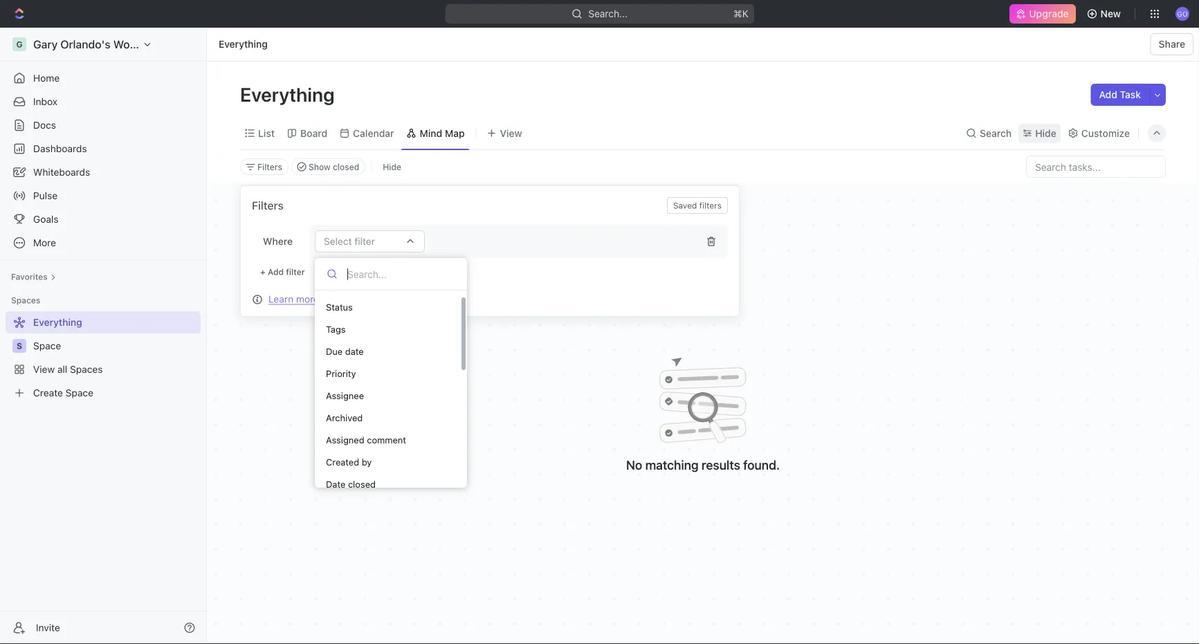 Task type: vqa. For each thing, say whether or not it's contained in the screenshot.
Assigned comment
yes



Task type: describe. For each thing, give the bounding box(es) containing it.
+ add filter
[[260, 267, 305, 277]]

pulse
[[33, 190, 58, 201]]

saved filters
[[673, 201, 722, 210]]

select
[[324, 236, 352, 247]]

tags
[[326, 324, 346, 335]]

inbox
[[33, 96, 57, 107]]

saved
[[673, 201, 697, 210]]

mind map link
[[417, 124, 465, 143]]

board
[[300, 127, 328, 139]]

favorites
[[11, 272, 48, 282]]

learn more about filters
[[269, 293, 375, 305]]

goals link
[[6, 208, 201, 230]]

1 vertical spatial filters
[[350, 293, 375, 305]]

add inside button
[[1100, 89, 1118, 100]]

show
[[309, 162, 331, 172]]

more
[[296, 293, 319, 305]]

assigned comment
[[326, 435, 406, 445]]

assignee
[[326, 391, 364, 401]]

1 vertical spatial add
[[268, 267, 284, 277]]

no matching results found.
[[626, 458, 780, 472]]

customize
[[1082, 127, 1130, 139]]

tree inside the sidebar navigation
[[6, 311, 201, 404]]

task
[[1120, 89, 1141, 100]]

status
[[326, 302, 353, 313]]

add task button
[[1091, 84, 1150, 106]]

0 vertical spatial everything
[[219, 38, 268, 50]]

calendar link
[[350, 124, 394, 143]]

dashboards link
[[6, 138, 201, 160]]

created by
[[326, 457, 372, 468]]

hide inside hide dropdown button
[[1036, 127, 1057, 139]]

home link
[[6, 67, 201, 89]]

favorites button
[[6, 269, 61, 285]]

new button
[[1082, 3, 1130, 25]]

docs
[[33, 119, 56, 131]]

sidebar navigation
[[0, 28, 207, 644]]

invite
[[36, 622, 60, 634]]

select filter button
[[315, 230, 425, 253]]

pulse link
[[6, 185, 201, 207]]

0 horizontal spatial filter
[[286, 267, 305, 277]]

no
[[626, 458, 643, 472]]

date closed
[[326, 479, 376, 490]]

search...
[[588, 8, 628, 19]]

Search... text field
[[347, 264, 455, 284]]

map
[[445, 127, 465, 139]]

filter inside 'select filter' 'dropdown button'
[[355, 236, 375, 247]]

matching
[[646, 458, 699, 472]]

filters
[[257, 162, 282, 172]]

whiteboards link
[[6, 161, 201, 183]]



Task type: locate. For each thing, give the bounding box(es) containing it.
list
[[258, 127, 275, 139]]

upgrade link
[[1010, 4, 1076, 24]]

board link
[[298, 124, 328, 143]]

hide button
[[1019, 124, 1061, 143]]

1 vertical spatial everything
[[240, 83, 339, 106]]

home
[[33, 72, 60, 84]]

list link
[[255, 124, 275, 143]]

due date
[[326, 346, 364, 357]]

everything link
[[215, 36, 271, 53]]

Search tasks... text field
[[1027, 156, 1166, 177]]

closed down by
[[348, 479, 376, 490]]

share
[[1159, 38, 1186, 50]]

⌘k
[[734, 8, 749, 19]]

where
[[263, 236, 293, 247]]

upgrade
[[1030, 8, 1069, 19]]

closed for show closed
[[333, 162, 359, 172]]

everything
[[219, 38, 268, 50], [240, 83, 339, 106]]

date
[[345, 346, 364, 357]]

mind map
[[420, 127, 465, 139]]

assigned
[[326, 435, 365, 445]]

closed right show
[[333, 162, 359, 172]]

comment
[[367, 435, 406, 445]]

hide down calendar
[[383, 162, 401, 172]]

results
[[702, 458, 741, 472]]

mind
[[420, 127, 443, 139]]

select filter
[[324, 236, 375, 247]]

1 vertical spatial filter
[[286, 267, 305, 277]]

hide button
[[377, 159, 407, 175]]

filters right about on the top left
[[350, 293, 375, 305]]

add left task
[[1100, 89, 1118, 100]]

created
[[326, 457, 359, 468]]

hide
[[1036, 127, 1057, 139], [383, 162, 401, 172]]

learn
[[269, 293, 294, 305]]

by
[[362, 457, 372, 468]]

add
[[1100, 89, 1118, 100], [268, 267, 284, 277]]

closed
[[333, 162, 359, 172], [348, 479, 376, 490]]

found.
[[744, 458, 780, 472]]

goals
[[33, 214, 59, 225]]

date
[[326, 479, 346, 490]]

calendar
[[353, 127, 394, 139]]

hide inside hide button
[[383, 162, 401, 172]]

filters right saved
[[700, 201, 722, 210]]

show closed
[[309, 162, 359, 172]]

share button
[[1151, 33, 1194, 55]]

1 vertical spatial hide
[[383, 162, 401, 172]]

filters
[[700, 201, 722, 210], [350, 293, 375, 305]]

archived
[[326, 413, 363, 423]]

1 horizontal spatial hide
[[1036, 127, 1057, 139]]

0 vertical spatial closed
[[333, 162, 359, 172]]

+
[[260, 267, 266, 277]]

add right + at top left
[[268, 267, 284, 277]]

0 horizontal spatial hide
[[383, 162, 401, 172]]

show closed button
[[291, 159, 366, 175]]

docs link
[[6, 114, 201, 136]]

1 horizontal spatial add
[[1100, 89, 1118, 100]]

0 vertical spatial add
[[1100, 89, 1118, 100]]

search
[[980, 127, 1012, 139]]

hide right the search
[[1036, 127, 1057, 139]]

search button
[[962, 124, 1016, 143]]

new
[[1101, 8, 1121, 19]]

1 horizontal spatial filter
[[355, 236, 375, 247]]

priority
[[326, 369, 356, 379]]

tree
[[6, 311, 201, 404]]

customize button
[[1064, 124, 1134, 143]]

spaces
[[11, 296, 40, 305]]

filters button
[[240, 159, 289, 175]]

learn more about filters link
[[269, 293, 375, 305]]

due
[[326, 346, 343, 357]]

closed inside button
[[333, 162, 359, 172]]

filter
[[355, 236, 375, 247], [286, 267, 305, 277]]

about
[[322, 293, 347, 305]]

0 horizontal spatial filters
[[350, 293, 375, 305]]

inbox link
[[6, 91, 201, 113]]

filter up more
[[286, 267, 305, 277]]

0 vertical spatial filter
[[355, 236, 375, 247]]

closed for date closed
[[348, 479, 376, 490]]

add task
[[1100, 89, 1141, 100]]

1 vertical spatial closed
[[348, 479, 376, 490]]

0 vertical spatial filters
[[700, 201, 722, 210]]

0 horizontal spatial add
[[268, 267, 284, 277]]

dashboards
[[33, 143, 87, 154]]

1 horizontal spatial filters
[[700, 201, 722, 210]]

whiteboards
[[33, 166, 90, 178]]

0 vertical spatial hide
[[1036, 127, 1057, 139]]

filter right select
[[355, 236, 375, 247]]



